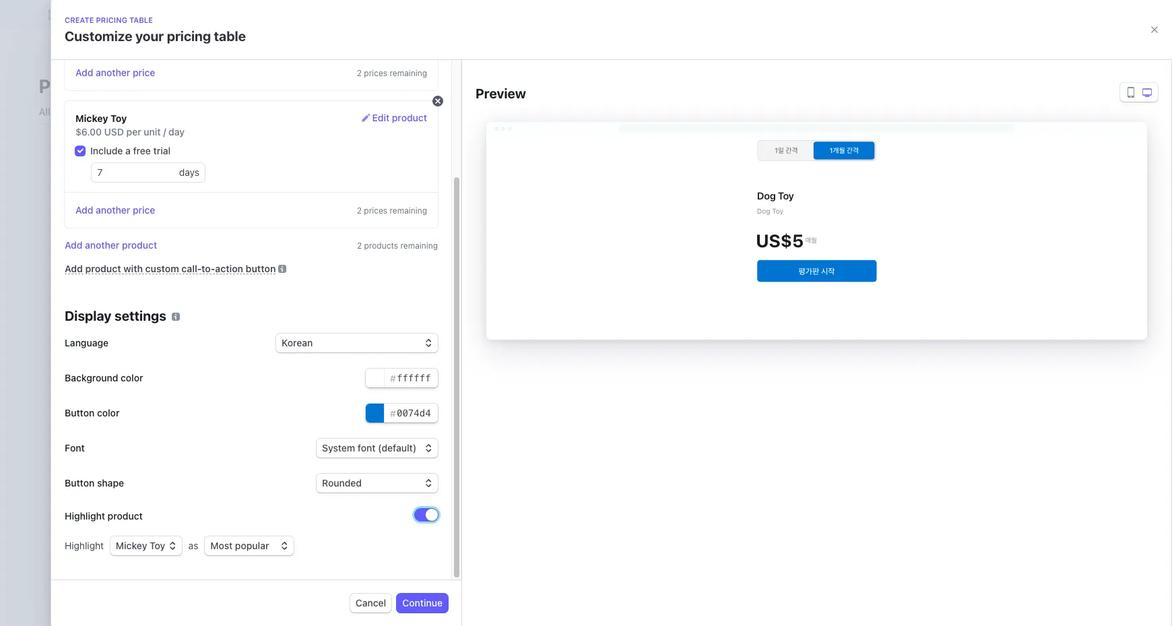 Task type: vqa. For each thing, say whether or not it's contained in the screenshot.
For at the top right
no



Task type: locate. For each thing, give the bounding box(es) containing it.
add another price button up add another product
[[75, 204, 155, 217]]

product down shape
[[108, 510, 143, 521]]

1 vertical spatial remaining
[[390, 206, 427, 216]]

2 left products
[[357, 241, 362, 251]]

day
[[169, 126, 185, 137]]

your right the customize
[[135, 28, 164, 44]]

prices up products
[[364, 206, 388, 216]]

button for button color
[[65, 407, 95, 419]]

a for branded,
[[465, 331, 470, 343]]

2 up 2 products remaining
[[357, 206, 362, 216]]

0 vertical spatial another
[[96, 67, 130, 78]]

prices up edit
[[364, 68, 388, 78]]

2 prices remaining up 2 products remaining
[[357, 206, 427, 216]]

button
[[246, 263, 276, 274]]

continue button
[[397, 594, 448, 613]]

1 2 prices remaining from the top
[[357, 68, 427, 78]]

call-
[[182, 263, 202, 274]]

button left shape
[[65, 477, 95, 489]]

website.
[[433, 345, 469, 356]]

0 vertical spatial remaining
[[390, 68, 427, 78]]

products
[[39, 75, 119, 97]]

1 vertical spatial prices
[[364, 206, 388, 216]]

1 prices from the top
[[364, 68, 388, 78]]

button shape
[[65, 477, 124, 489]]

product for add
[[85, 263, 121, 274]]

create for create a pricing table
[[433, 310, 476, 326]]

2 price from the top
[[133, 204, 155, 216]]

1 vertical spatial 2
[[357, 206, 362, 216]]

None text field
[[366, 369, 438, 388]]

2 highlight from the top
[[65, 540, 106, 551]]

your
[[135, 28, 164, 44], [678, 331, 697, 343]]

None text field
[[366, 404, 438, 423]]

your right on at the bottom of the page
[[678, 331, 697, 343]]

add another price down the customize
[[75, 67, 155, 78]]

color
[[121, 372, 143, 383], [97, 407, 120, 419]]

products
[[364, 241, 398, 251]]

a inside create a branded, responsive pricing table to embed on your website.
[[465, 331, 470, 343]]

your inside create a branded, responsive pricing table to embed on your website.
[[678, 331, 697, 343]]

a for free
[[125, 145, 131, 156]]

add another product
[[65, 239, 157, 251]]

product right edit
[[392, 112, 427, 123]]

add another price
[[75, 67, 155, 78], [75, 204, 155, 216]]

price up add another product
[[133, 204, 155, 216]]

color for background color
[[121, 372, 143, 383]]

a
[[125, 145, 131, 156], [479, 310, 486, 326], [465, 331, 470, 343]]

branded,
[[472, 331, 511, 343]]

highlight
[[65, 510, 105, 521], [65, 540, 106, 551]]

korean
[[282, 337, 313, 348]]

remaining up edit product
[[390, 68, 427, 78]]

include a free trial
[[90, 145, 171, 156]]

cancel
[[356, 597, 386, 609]]

0 vertical spatial color
[[121, 372, 143, 383]]

1 vertical spatial color
[[97, 407, 120, 419]]

display
[[65, 308, 112, 324]]

0 vertical spatial price
[[133, 67, 155, 78]]

2 vertical spatial another
[[85, 239, 120, 251]]

None number field
[[92, 163, 179, 182]]

view
[[472, 345, 494, 356]]

2 up edit product button
[[357, 68, 362, 78]]

add another price button down the customize
[[75, 66, 155, 80]]

0 horizontal spatial a
[[125, 145, 131, 156]]

button up font
[[65, 407, 95, 419]]

another inside button
[[85, 239, 120, 251]]

add another price up add another product
[[75, 204, 155, 216]]

1 vertical spatial a
[[479, 310, 486, 326]]

add another price button
[[75, 66, 155, 80], [75, 204, 155, 217]]

a up website.
[[465, 331, 470, 343]]

color down the background color
[[97, 407, 120, 419]]

1 highlight from the top
[[65, 510, 105, 521]]

1 vertical spatial price
[[133, 204, 155, 216]]

2 add another price from the top
[[75, 204, 155, 216]]

as
[[186, 540, 201, 551]]

price down create pricing table customize your pricing table
[[133, 67, 155, 78]]

continue
[[403, 597, 443, 609]]

edit
[[372, 112, 390, 123]]

1 vertical spatial your
[[678, 331, 697, 343]]

add inside button
[[65, 239, 83, 251]]

1 horizontal spatial a
[[465, 331, 470, 343]]

1 vertical spatial add another price
[[75, 204, 155, 216]]

responsive
[[514, 331, 561, 343]]

1 button from the top
[[65, 407, 95, 419]]

include
[[90, 145, 123, 156]]

0 vertical spatial 2 prices remaining
[[357, 68, 427, 78]]

a left free at left top
[[125, 145, 131, 156]]

2 vertical spatial a
[[465, 331, 470, 343]]

remaining right products
[[401, 241, 438, 251]]

price
[[133, 67, 155, 78], [133, 204, 155, 216]]

free
[[133, 145, 151, 156]]

1 vertical spatial add another price button
[[75, 204, 155, 217]]

0 vertical spatial button
[[65, 407, 95, 419]]

0 vertical spatial add another price
[[75, 67, 155, 78]]

1 vertical spatial button
[[65, 477, 95, 489]]

button
[[65, 407, 95, 419], [65, 477, 95, 489]]

color right the background
[[121, 372, 143, 383]]

0 vertical spatial your
[[135, 28, 164, 44]]

2 prices remaining
[[357, 68, 427, 78], [357, 206, 427, 216]]

product down the add another product button
[[85, 263, 121, 274]]

2 vertical spatial 2
[[357, 241, 362, 251]]

your inside create pricing table customize your pricing table
[[135, 28, 164, 44]]

2 horizontal spatial a
[[479, 310, 486, 326]]

prices
[[364, 68, 388, 78], [364, 206, 388, 216]]

highlight down the highlight product
[[65, 540, 106, 551]]

remaining for second add another price button from the bottom
[[401, 241, 438, 251]]

add for second add another price button from the bottom
[[75, 67, 93, 78]]

product
[[392, 112, 427, 123], [122, 239, 157, 251], [85, 263, 121, 274], [108, 510, 143, 521]]

pricing
[[96, 16, 127, 24], [167, 28, 211, 44], [489, 310, 533, 326], [564, 331, 593, 343], [484, 377, 515, 389]]

0 vertical spatial a
[[125, 145, 131, 156]]

2
[[357, 68, 362, 78], [357, 206, 362, 216], [357, 241, 362, 251]]

add
[[75, 67, 93, 78], [75, 204, 93, 216], [65, 239, 83, 251], [65, 263, 83, 274]]

1 horizontal spatial your
[[678, 331, 697, 343]]

1 vertical spatial 2 prices remaining
[[357, 206, 427, 216]]

2 prices remaining up edit product
[[357, 68, 427, 78]]

action
[[215, 263, 243, 274]]

remaining up 2 products remaining
[[390, 206, 427, 216]]

2 prices remaining for second add another price button from the bottom
[[357, 68, 427, 78]]

create inside create pricing table customize your pricing table
[[65, 16, 94, 24]]

remaining
[[390, 68, 427, 78], [390, 206, 427, 216], [401, 241, 438, 251]]

1 vertical spatial highlight
[[65, 540, 106, 551]]

2 vertical spatial remaining
[[401, 241, 438, 251]]

1 price from the top
[[133, 67, 155, 78]]

highlight down button shape
[[65, 510, 105, 521]]

2 prices remaining for first add another price button from the bottom
[[357, 206, 427, 216]]

background color
[[65, 372, 143, 383]]

mickey
[[75, 113, 108, 124]]

to-
[[202, 263, 215, 274]]

2 button from the top
[[65, 477, 95, 489]]

create a branded, responsive pricing table to embed on your website.
[[433, 331, 697, 356]]

highlight product
[[65, 510, 143, 521]]

a up the branded,
[[479, 310, 486, 326]]

0 vertical spatial 2
[[357, 68, 362, 78]]

1 horizontal spatial color
[[121, 372, 143, 383]]

highlight for highlight
[[65, 540, 106, 551]]

another
[[96, 67, 130, 78], [96, 204, 130, 216], [85, 239, 120, 251]]

0 horizontal spatial color
[[97, 407, 120, 419]]

0 vertical spatial highlight
[[65, 510, 105, 521]]

0 vertical spatial add another price button
[[75, 66, 155, 80]]

create
[[65, 16, 94, 24], [433, 310, 476, 326], [433, 331, 462, 343], [452, 377, 482, 389]]

0 vertical spatial prices
[[364, 68, 388, 78]]

2 2 prices remaining from the top
[[357, 206, 427, 216]]

edit product button
[[362, 111, 427, 125]]

0 horizontal spatial your
[[135, 28, 164, 44]]

table
[[129, 16, 153, 24], [214, 28, 246, 44], [536, 310, 568, 326], [596, 331, 618, 343], [517, 377, 540, 389]]

create inside create a branded, responsive pricing table to embed on your website.
[[433, 331, 462, 343]]



Task type: describe. For each thing, give the bounding box(es) containing it.
pricing inside create a branded, responsive pricing table to embed on your website.
[[564, 331, 593, 343]]

per
[[126, 126, 141, 137]]

view docs
[[472, 345, 518, 356]]

settings
[[115, 308, 166, 324]]

price for first add another price button from the bottom
[[133, 204, 155, 216]]

product up with
[[122, 239, 157, 251]]

view docs link
[[472, 344, 528, 358]]

product for highlight
[[108, 510, 143, 521]]

1 vertical spatial another
[[96, 204, 130, 216]]

button color
[[65, 407, 120, 419]]

days
[[179, 166, 199, 178]]

/
[[163, 126, 166, 137]]

create a pricing table
[[433, 310, 568, 326]]

2 add another price button from the top
[[75, 204, 155, 217]]

remaining for edit product button
[[390, 206, 427, 216]]

add for first add another price button from the bottom
[[75, 204, 93, 216]]

days button
[[179, 163, 205, 182]]

to
[[620, 331, 629, 343]]

product for edit
[[392, 112, 427, 123]]

highlight for highlight product
[[65, 510, 105, 521]]

edit product
[[372, 112, 427, 123]]

1 add another price from the top
[[75, 67, 155, 78]]

2 products remaining
[[357, 241, 438, 251]]

mickey toy $6.00 usd per unit / day
[[75, 113, 185, 137]]

add for the add another product button
[[65, 239, 83, 251]]

language
[[65, 337, 109, 348]]

font
[[65, 442, 85, 454]]

preview
[[476, 86, 526, 101]]

1 add another price button from the top
[[75, 66, 155, 80]]

2 prices from the top
[[364, 206, 388, 216]]

shape
[[97, 477, 124, 489]]

color for button color
[[97, 407, 120, 419]]

create for create pricing table customize your pricing table
[[65, 16, 94, 24]]

on
[[664, 331, 675, 343]]

embed
[[631, 331, 662, 343]]

1 2 from the top
[[357, 68, 362, 78]]

create for create a branded, responsive pricing table to embed on your website.
[[433, 331, 462, 343]]

background
[[65, 372, 118, 383]]

create pricing table customize your pricing table
[[65, 16, 246, 44]]

button for button shape
[[65, 477, 95, 489]]

add product with custom call-to-action button
[[65, 263, 276, 274]]

add for add product with custom call-to-action button button
[[65, 263, 83, 274]]

add product with custom call-to-action button button
[[65, 263, 276, 274]]

n
[[548, 378, 554, 388]]

usd
[[104, 126, 124, 137]]

create pricing table
[[452, 377, 540, 389]]

custom
[[145, 263, 179, 274]]

docs
[[496, 345, 518, 356]]

trial
[[153, 145, 171, 156]]

with
[[124, 263, 143, 274]]

korean button
[[276, 334, 438, 352]]

add another product button
[[65, 239, 157, 252]]

2 2 from the top
[[357, 206, 362, 216]]

table inside create a branded, responsive pricing table to embed on your website.
[[596, 331, 618, 343]]

create for create pricing table
[[452, 377, 482, 389]]

3 2 from the top
[[357, 241, 362, 251]]

$6.00
[[75, 126, 102, 137]]

cancel button
[[350, 594, 392, 613]]

a for pricing
[[479, 310, 486, 326]]

toy
[[111, 113, 127, 124]]

price for second add another price button from the bottom
[[133, 67, 155, 78]]

display settings
[[65, 308, 166, 324]]

customize
[[65, 28, 132, 44]]

unit
[[144, 126, 161, 137]]



